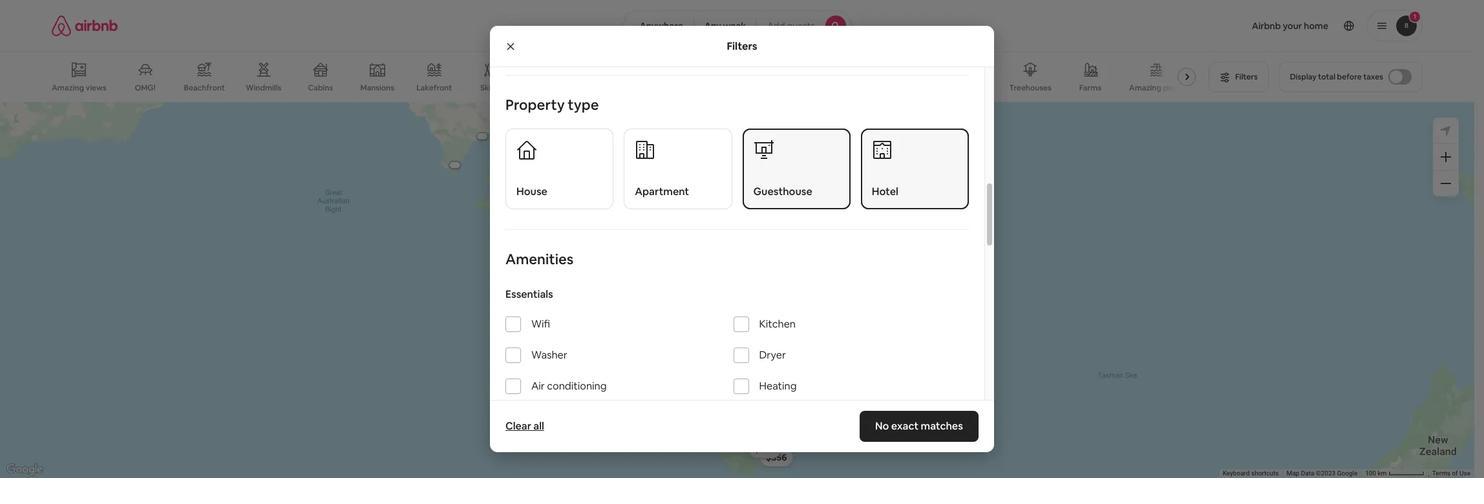 Task type: vqa. For each thing, say whether or not it's contained in the screenshot.
weymouth,
yes



Task type: describe. For each thing, give the bounding box(es) containing it.
anywhere
[[640, 20, 683, 32]]

guesthouse
[[753, 185, 812, 199]]

beachfront
[[184, 83, 225, 93]]

australia
[[720, 309, 761, 321]]

map
[[1287, 470, 1299, 477]]

terms of use
[[1432, 470, 1471, 477]]

amazing pools
[[1129, 83, 1183, 93]]

keyboard shortcuts
[[1223, 470, 1279, 477]]

house button
[[505, 129, 614, 210]]

$83
[[861, 134, 877, 146]]

last
[[745, 324, 761, 336]]

weymouth,
[[665, 309, 718, 321]]

23
[[759, 339, 769, 351]]

keyboard
[[1223, 470, 1250, 477]]

kitchen
[[759, 318, 796, 331]]

clear all
[[505, 420, 544, 433]]

terms
[[1432, 470, 1451, 477]]

type
[[568, 96, 599, 114]]

wifi
[[531, 318, 550, 331]]

use
[[1460, 470, 1471, 477]]

nov
[[720, 339, 738, 351]]

week inside button
[[723, 20, 746, 32]]

filters
[[727, 39, 757, 53]]

times
[[718, 324, 743, 336]]

map data ©2023 google
[[1287, 470, 1358, 477]]

18
[[740, 339, 749, 351]]

conditioning
[[547, 380, 607, 393]]

km
[[1378, 470, 1387, 477]]

week inside weymouth, australia viewed 153 times last week nov 18 – 23
[[763, 324, 787, 336]]

weymouth, australia viewed 153 times last week nov 18 – 23
[[665, 309, 787, 351]]

$236 button
[[743, 372, 778, 391]]

air conditioning
[[531, 380, 607, 393]]

list
[[736, 400, 748, 412]]

amazing for amazing views
[[52, 83, 84, 93]]

$509
[[861, 134, 882, 146]]

air
[[531, 380, 545, 393]]

$479
[[859, 133, 880, 145]]

hotel
[[872, 185, 898, 199]]

ski-
[[953, 83, 966, 93]]

display
[[1290, 72, 1317, 82]]

clear
[[505, 420, 531, 433]]

clear all button
[[499, 414, 551, 440]]

viewed
[[665, 324, 699, 336]]

display total before taxes button
[[1279, 61, 1423, 92]]

views
[[86, 83, 106, 93]]

$553 button
[[853, 130, 885, 148]]

all
[[533, 420, 544, 433]]

add to wishlist image
[[840, 171, 856, 187]]

anywhere button
[[623, 10, 694, 41]]

windmills
[[246, 83, 281, 93]]

property
[[505, 96, 565, 114]]

shortcuts
[[1251, 470, 1279, 477]]

matches
[[921, 420, 963, 433]]

pools
[[1163, 83, 1183, 93]]

guesthouse button
[[742, 129, 851, 210]]

$83 button
[[855, 131, 883, 149]]

100 km
[[1365, 470, 1388, 477]]

google image
[[3, 462, 46, 478]]

$730 button
[[512, 175, 545, 193]]



Task type: locate. For each thing, give the bounding box(es) containing it.
heating
[[759, 380, 797, 393]]

washer
[[531, 349, 567, 362]]

show list button
[[698, 390, 777, 421]]

group inside google map
showing 74 stays. "region"
[[655, 162, 1078, 299]]

no exact matches link
[[860, 411, 979, 442]]

omg!
[[135, 83, 156, 93]]

zoom out image
[[1441, 178, 1451, 189]]

exact
[[891, 420, 919, 433]]

terms of use link
[[1432, 470, 1471, 477]]

1 horizontal spatial week
[[763, 324, 787, 336]]

amazing for amazing pools
[[1129, 83, 1162, 93]]

$356
[[766, 452, 787, 463]]

essentials
[[505, 288, 553, 301]]

google map
showing 74 stays. region
[[0, 102, 1474, 478]]

$479 button
[[853, 130, 886, 148]]

no
[[875, 420, 889, 433]]

$236
[[749, 375, 772, 388]]

add
[[767, 20, 785, 32]]

property type
[[505, 96, 599, 114]]

house
[[516, 185, 547, 199]]

taxes
[[1363, 72, 1383, 82]]

skiing
[[480, 83, 502, 93]]

data
[[1301, 470, 1314, 477]]

group inside filters dialog
[[490, 0, 984, 76]]

–
[[752, 339, 756, 351]]

any
[[704, 20, 721, 32]]

add guests
[[767, 20, 815, 32]]

amazing left views
[[52, 83, 84, 93]]

hotel button
[[861, 129, 969, 210]]

cabins
[[308, 83, 333, 93]]

display total before taxes
[[1290, 72, 1383, 82]]

zoom in image
[[1441, 152, 1451, 162]]

$257
[[862, 125, 883, 137]]

©2023
[[1316, 470, 1336, 477]]

dryer
[[759, 349, 786, 362]]

no exact matches
[[875, 420, 963, 433]]

$356 button
[[760, 449, 792, 467]]

apartment
[[635, 185, 689, 199]]

ski-in/out
[[953, 83, 988, 93]]

amenities
[[505, 250, 574, 268]]

keyboard shortcuts button
[[1223, 469, 1279, 478]]

show
[[711, 400, 734, 412]]

treehouses
[[1009, 83, 1052, 93]]

$730
[[518, 178, 539, 190]]

show list
[[711, 400, 748, 412]]

0 horizontal spatial amazing
[[52, 83, 84, 93]]

group containing amazing views
[[52, 52, 1201, 102]]

any week
[[704, 20, 746, 32]]

amazing left pools
[[1129, 83, 1162, 93]]

$553
[[859, 133, 880, 145]]

amazing views
[[52, 83, 106, 93]]

total
[[1318, 72, 1336, 82]]

$350
[[754, 444, 775, 455]]

1 horizontal spatial amazing
[[1129, 83, 1162, 93]]

100 km button
[[1361, 469, 1428, 478]]

mansions
[[360, 83, 394, 93]]

any week button
[[693, 10, 757, 41]]

before
[[1337, 72, 1362, 82]]

apartment button
[[624, 129, 732, 210]]

0 horizontal spatial week
[[723, 20, 746, 32]]

None search field
[[623, 10, 851, 41]]

guests
[[787, 20, 815, 32]]

google
[[1337, 470, 1358, 477]]

$257 $479
[[859, 125, 883, 145]]

of
[[1452, 470, 1458, 477]]

1 vertical spatial week
[[763, 324, 787, 336]]

group
[[490, 0, 984, 76], [52, 52, 1201, 102], [655, 162, 1078, 299]]

$509 button
[[855, 131, 888, 149]]

week up filters
[[723, 20, 746, 32]]

profile element
[[867, 0, 1423, 52]]

$257 button
[[857, 122, 889, 140]]

none search field containing anywhere
[[623, 10, 851, 41]]

$402 button
[[855, 128, 888, 146]]

$350 button
[[748, 440, 781, 458]]

week up '23'
[[763, 324, 787, 336]]

$402
[[861, 131, 882, 142]]

add guests button
[[756, 10, 851, 41]]

0 vertical spatial week
[[723, 20, 746, 32]]

lakefront
[[416, 83, 452, 93]]

153
[[701, 324, 716, 336]]

farms
[[1079, 83, 1101, 93]]

100
[[1365, 470, 1376, 477]]

filters dialog
[[490, 0, 994, 452]]



